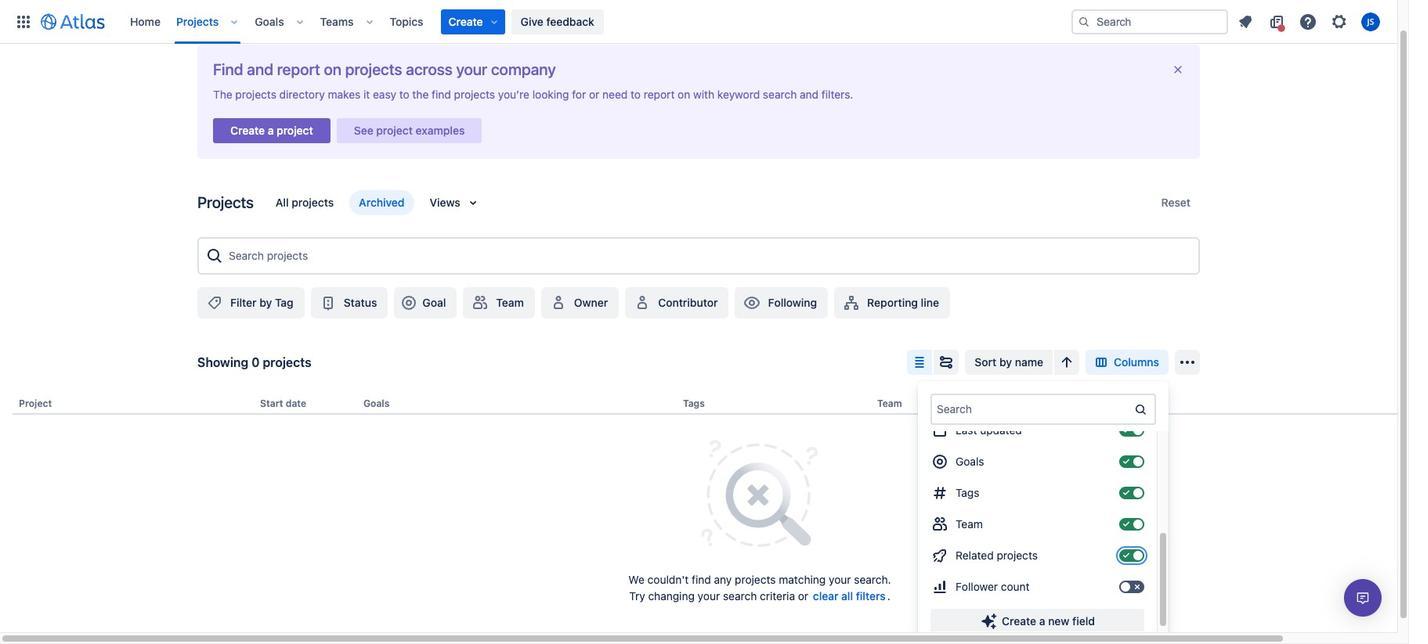 Task type: describe. For each thing, give the bounding box(es) containing it.
reset
[[1161, 196, 1191, 209]]

2 vertical spatial your
[[698, 590, 720, 603]]

contributor button
[[625, 287, 729, 319]]

1 vertical spatial tags
[[956, 486, 980, 500]]

2 horizontal spatial team
[[956, 518, 983, 531]]

filters
[[856, 590, 886, 603]]

banner containing home
[[0, 0, 1398, 44]]

the
[[213, 88, 232, 101]]

directory
[[279, 88, 325, 101]]

your for company
[[456, 60, 487, 78]]

follower count
[[956, 580, 1030, 594]]

create a project
[[230, 124, 313, 137]]

columns button
[[1086, 350, 1169, 375]]

.
[[887, 590, 891, 603]]

filter by tag
[[230, 296, 294, 309]]

for
[[572, 88, 586, 101]]

a for project
[[268, 124, 274, 137]]

views
[[430, 196, 460, 209]]

projects inside top 'element'
[[176, 14, 219, 28]]

search.
[[854, 574, 891, 587]]

showing 0 projects
[[197, 356, 311, 370]]

all projects
[[276, 196, 334, 209]]

name
[[1015, 356, 1044, 369]]

0 vertical spatial report
[[277, 60, 320, 78]]

company
[[491, 60, 556, 78]]

filter by tag button
[[197, 287, 305, 319]]

archived
[[359, 196, 405, 209]]

views button
[[420, 190, 492, 215]]

1 horizontal spatial team
[[877, 398, 902, 410]]

notifications image
[[1236, 12, 1255, 31]]

need
[[603, 88, 628, 101]]

search image
[[1078, 15, 1090, 28]]

goals link
[[250, 9, 289, 34]]

reset button
[[1152, 190, 1200, 215]]

1 to from the left
[[399, 88, 409, 101]]

date
[[286, 398, 306, 410]]

topics link
[[385, 9, 428, 34]]

columns
[[1114, 356, 1159, 369]]

or for for
[[589, 88, 600, 101]]

more options image
[[1178, 353, 1197, 372]]

updated
[[980, 424, 1022, 437]]

search projects image
[[205, 247, 224, 266]]

owner
[[574, 296, 608, 309]]

0
[[252, 356, 260, 370]]

clear
[[813, 590, 839, 603]]

all projects button
[[266, 190, 343, 215]]

2 to from the left
[[631, 88, 641, 101]]

examples
[[416, 124, 465, 137]]

2 project from the left
[[376, 124, 413, 137]]

reporting
[[867, 296, 918, 309]]

reporting line button
[[834, 287, 950, 319]]

following image
[[743, 294, 762, 313]]

across
[[406, 60, 453, 78]]

give
[[521, 14, 544, 28]]

by for sort
[[1000, 356, 1012, 369]]

1 horizontal spatial and
[[800, 88, 819, 101]]

sort
[[975, 356, 997, 369]]

it
[[364, 88, 370, 101]]

teams
[[320, 14, 354, 28]]

1 horizontal spatial related projects
[[1072, 398, 1147, 410]]

criteria
[[760, 590, 795, 603]]

projects up it
[[345, 60, 402, 78]]

we
[[629, 574, 645, 587]]

project
[[19, 398, 52, 410]]

0 vertical spatial on
[[324, 60, 342, 78]]

projects link
[[172, 9, 223, 34]]

field
[[1073, 615, 1095, 628]]

top element
[[9, 0, 1072, 43]]

easy
[[373, 88, 396, 101]]

close banner image
[[1172, 63, 1185, 76]]

filters.
[[822, 88, 853, 101]]

changing
[[648, 590, 695, 603]]

start date
[[260, 398, 306, 410]]

reporting line
[[867, 296, 939, 309]]

showing
[[197, 356, 248, 370]]

0 vertical spatial search
[[763, 88, 797, 101]]

keyword
[[718, 88, 760, 101]]

account image
[[1362, 12, 1380, 31]]

any
[[714, 574, 732, 587]]

try
[[629, 590, 645, 603]]

find inside we couldn't find any projects matching your search. try changing your search criteria or clear all filters .
[[692, 574, 711, 587]]

projects right the
[[235, 88, 276, 101]]

create for create a project
[[230, 124, 265, 137]]

new
[[1048, 615, 1070, 628]]

count
[[1001, 580, 1030, 594]]

create a new field button
[[931, 609, 1145, 635]]

status
[[344, 296, 377, 309]]

with
[[693, 88, 715, 101]]

tag
[[275, 296, 294, 309]]

start
[[260, 398, 283, 410]]

contributor
[[658, 296, 718, 309]]

1 vertical spatial related projects
[[956, 549, 1038, 562]]

following button
[[735, 287, 828, 319]]



Task type: vqa. For each thing, say whether or not it's contained in the screenshot.
group on the top left
no



Task type: locate. For each thing, give the bounding box(es) containing it.
1 horizontal spatial a
[[1039, 615, 1045, 628]]

1 horizontal spatial search
[[763, 88, 797, 101]]

2 horizontal spatial create
[[1002, 615, 1037, 628]]

0 vertical spatial by
[[259, 296, 272, 309]]

0 vertical spatial projects
[[176, 14, 219, 28]]

create a new field
[[1002, 615, 1095, 628]]

we couldn't find any projects matching your search. try changing your search criteria or clear all filters .
[[629, 574, 891, 603]]

1 horizontal spatial create
[[449, 14, 483, 28]]

0 horizontal spatial on
[[324, 60, 342, 78]]

or
[[589, 88, 600, 101], [798, 590, 809, 603]]

matching
[[779, 574, 826, 587]]

report
[[277, 60, 320, 78], [644, 88, 675, 101]]

see project examples
[[354, 124, 465, 137]]

looking
[[533, 88, 569, 101]]

create button
[[441, 9, 505, 34]]

you're
[[498, 88, 530, 101]]

1 vertical spatial on
[[678, 88, 690, 101]]

1 horizontal spatial related
[[1072, 398, 1107, 410]]

projects
[[176, 14, 219, 28], [197, 194, 254, 212]]

related projects up follower count
[[956, 549, 1038, 562]]

tags
[[683, 398, 705, 410], [956, 486, 980, 500]]

search field down name
[[932, 396, 1131, 424]]

0 horizontal spatial and
[[247, 60, 273, 78]]

goals
[[255, 14, 284, 28], [363, 398, 390, 410], [956, 455, 984, 468]]

sort by name button
[[965, 350, 1053, 375]]

to right need
[[631, 88, 641, 101]]

goal
[[423, 296, 446, 309]]

team button
[[463, 287, 535, 319]]

goal button
[[394, 287, 457, 319]]

0 vertical spatial search field
[[1072, 9, 1228, 34]]

1 horizontal spatial your
[[698, 590, 720, 603]]

projects
[[345, 60, 402, 78], [235, 88, 276, 101], [454, 88, 495, 101], [292, 196, 334, 209], [263, 356, 311, 370], [1109, 398, 1147, 410], [997, 549, 1038, 562], [735, 574, 776, 587]]

all
[[276, 196, 289, 209]]

find
[[432, 88, 451, 101], [692, 574, 711, 587]]

0 vertical spatial create
[[449, 14, 483, 28]]

clear all filters button
[[812, 588, 887, 607]]

0 vertical spatial goals
[[255, 14, 284, 28]]

Search field
[[1072, 9, 1228, 34], [932, 396, 1131, 424]]

give feedback
[[521, 14, 594, 28]]

search down any
[[723, 590, 757, 603]]

by right sort
[[1000, 356, 1012, 369]]

projects inside we couldn't find any projects matching your search. try changing your search criteria or clear all filters .
[[735, 574, 776, 587]]

1 project from the left
[[277, 124, 313, 137]]

create right topics
[[449, 14, 483, 28]]

following
[[768, 296, 817, 309]]

status image
[[319, 294, 337, 313]]

1 vertical spatial report
[[644, 88, 675, 101]]

0 horizontal spatial your
[[456, 60, 487, 78]]

tag image
[[205, 294, 224, 313]]

0 horizontal spatial related
[[956, 549, 994, 562]]

0 vertical spatial find
[[432, 88, 451, 101]]

0 vertical spatial a
[[268, 124, 274, 137]]

0 horizontal spatial tags
[[683, 398, 705, 410]]

on left with
[[678, 88, 690, 101]]

see
[[354, 124, 373, 137]]

related projects
[[1072, 398, 1147, 410], [956, 549, 1038, 562]]

last
[[956, 424, 977, 437]]

the projects directory makes it easy to the find projects you're looking for or need to report on with keyword search and filters.
[[213, 88, 853, 101]]

related
[[1072, 398, 1107, 410], [956, 549, 994, 562]]

search inside we couldn't find any projects matching your search. try changing your search criteria or clear all filters .
[[723, 590, 757, 603]]

display as list image
[[911, 353, 929, 372]]

a for new
[[1039, 615, 1045, 628]]

follower
[[956, 580, 998, 594]]

display as timeline image
[[937, 353, 956, 372]]

projects up count
[[997, 549, 1038, 562]]

team
[[496, 296, 524, 309], [877, 398, 902, 410], [956, 518, 983, 531]]

find and report on projects across your company
[[213, 60, 556, 78]]

create a project button
[[213, 114, 330, 148]]

2 vertical spatial create
[[1002, 615, 1037, 628]]

2 vertical spatial team
[[956, 518, 983, 531]]

0 horizontal spatial report
[[277, 60, 320, 78]]

0 horizontal spatial create
[[230, 124, 265, 137]]

0 horizontal spatial project
[[277, 124, 313, 137]]

or right for
[[589, 88, 600, 101]]

1 horizontal spatial or
[[798, 590, 809, 603]]

and
[[247, 60, 273, 78], [800, 88, 819, 101]]

filter
[[230, 296, 257, 309]]

0 horizontal spatial or
[[589, 88, 600, 101]]

2 horizontal spatial goals
[[956, 455, 984, 468]]

1 vertical spatial projects
[[197, 194, 254, 212]]

0 vertical spatial your
[[456, 60, 487, 78]]

0 vertical spatial tags
[[683, 398, 705, 410]]

banner
[[0, 0, 1398, 44]]

your up all
[[829, 574, 851, 587]]

create down count
[[1002, 615, 1037, 628]]

0 horizontal spatial related projects
[[956, 549, 1038, 562]]

2 horizontal spatial your
[[829, 574, 851, 587]]

by left 'tag'
[[259, 296, 272, 309]]

projects up 'criteria' at the right bottom of page
[[735, 574, 776, 587]]

and left filters.
[[800, 88, 819, 101]]

search
[[763, 88, 797, 101], [723, 590, 757, 603]]

or for criteria
[[798, 590, 809, 603]]

on up makes on the top left
[[324, 60, 342, 78]]

report up directory
[[277, 60, 320, 78]]

find right the
[[432, 88, 451, 101]]

1 vertical spatial and
[[800, 88, 819, 101]]

1 vertical spatial a
[[1039, 615, 1045, 628]]

1 horizontal spatial on
[[678, 88, 690, 101]]

1 vertical spatial your
[[829, 574, 851, 587]]

projects down columns popup button
[[1109, 398, 1147, 410]]

project down directory
[[277, 124, 313, 137]]

1 vertical spatial goals
[[363, 398, 390, 410]]

projects right 0
[[263, 356, 311, 370]]

by inside dropdown button
[[1000, 356, 1012, 369]]

0 horizontal spatial by
[[259, 296, 272, 309]]

makes
[[328, 88, 361, 101]]

settings image
[[1330, 12, 1349, 31]]

to left the
[[399, 88, 409, 101]]

related down reverse sort order image
[[1072, 398, 1107, 410]]

1 vertical spatial search field
[[932, 396, 1131, 424]]

your for search.
[[829, 574, 851, 587]]

open intercom messenger image
[[1354, 589, 1373, 608]]

a
[[268, 124, 274, 137], [1039, 615, 1045, 628]]

on
[[324, 60, 342, 78], [678, 88, 690, 101]]

find left any
[[692, 574, 711, 587]]

archived button
[[350, 190, 414, 215]]

project
[[277, 124, 313, 137], [376, 124, 413, 137]]

1 vertical spatial create
[[230, 124, 265, 137]]

0 vertical spatial related
[[1072, 398, 1107, 410]]

1 horizontal spatial project
[[376, 124, 413, 137]]

create for create
[[449, 14, 483, 28]]

search right keyword
[[763, 88, 797, 101]]

1 horizontal spatial by
[[1000, 356, 1012, 369]]

projects up search projects image
[[197, 194, 254, 212]]

or down matching
[[798, 590, 809, 603]]

projects right all
[[292, 196, 334, 209]]

projects right "home"
[[176, 14, 219, 28]]

create down the
[[230, 124, 265, 137]]

0 vertical spatial related projects
[[1072, 398, 1147, 410]]

find
[[213, 60, 243, 78]]

status button
[[311, 287, 388, 319]]

by inside button
[[259, 296, 272, 309]]

1 vertical spatial related
[[956, 549, 994, 562]]

1 vertical spatial search
[[723, 590, 757, 603]]

give feedback button
[[511, 9, 604, 34]]

project right the see
[[376, 124, 413, 137]]

0 horizontal spatial team
[[496, 296, 524, 309]]

projects inside button
[[292, 196, 334, 209]]

owner button
[[541, 287, 619, 319]]

create for create a new field
[[1002, 615, 1037, 628]]

report right need
[[644, 88, 675, 101]]

1 horizontal spatial report
[[644, 88, 675, 101]]

switch to... image
[[14, 12, 33, 31]]

1 horizontal spatial find
[[692, 574, 711, 587]]

topics
[[390, 14, 423, 28]]

all
[[841, 590, 853, 603]]

help image
[[1299, 12, 1318, 31]]

0 vertical spatial and
[[247, 60, 273, 78]]

or inside we couldn't find any projects matching your search. try changing your search criteria or clear all filters .
[[798, 590, 809, 603]]

0 vertical spatial or
[[589, 88, 600, 101]]

and right find
[[247, 60, 273, 78]]

home link
[[125, 9, 165, 34]]

1 vertical spatial find
[[692, 574, 711, 587]]

last updated
[[956, 424, 1022, 437]]

search field up close banner image
[[1072, 9, 1228, 34]]

1 vertical spatial or
[[798, 590, 809, 603]]

the
[[412, 88, 429, 101]]

projects left you're
[[454, 88, 495, 101]]

your right across
[[456, 60, 487, 78]]

line
[[921, 296, 939, 309]]

by
[[259, 296, 272, 309], [1000, 356, 1012, 369]]

0 horizontal spatial find
[[432, 88, 451, 101]]

your
[[456, 60, 487, 78], [829, 574, 851, 587], [698, 590, 720, 603]]

by for filter
[[259, 296, 272, 309]]

goals inside 'link'
[[255, 14, 284, 28]]

couldn't
[[648, 574, 689, 587]]

1 vertical spatial team
[[877, 398, 902, 410]]

0 vertical spatial team
[[496, 296, 524, 309]]

0 horizontal spatial a
[[268, 124, 274, 137]]

teams link
[[315, 9, 358, 34]]

1 horizontal spatial tags
[[956, 486, 980, 500]]

reverse sort order image
[[1058, 353, 1076, 372]]

0 horizontal spatial goals
[[255, 14, 284, 28]]

see project examples button
[[337, 114, 482, 148]]

0 horizontal spatial search
[[723, 590, 757, 603]]

related up follower
[[956, 549, 994, 562]]

create inside popup button
[[449, 14, 483, 28]]

2 vertical spatial goals
[[956, 455, 984, 468]]

create
[[449, 14, 483, 28], [230, 124, 265, 137], [1002, 615, 1037, 628]]

0 horizontal spatial to
[[399, 88, 409, 101]]

sort by name
[[975, 356, 1044, 369]]

feedback
[[546, 14, 594, 28]]

home
[[130, 14, 161, 28]]

team inside button
[[496, 296, 524, 309]]

to
[[399, 88, 409, 101], [631, 88, 641, 101]]

Search projects field
[[224, 242, 1192, 270]]

related projects down columns popup button
[[1072, 398, 1147, 410]]

1 horizontal spatial goals
[[363, 398, 390, 410]]

your down any
[[698, 590, 720, 603]]

1 vertical spatial by
[[1000, 356, 1012, 369]]

1 horizontal spatial to
[[631, 88, 641, 101]]



